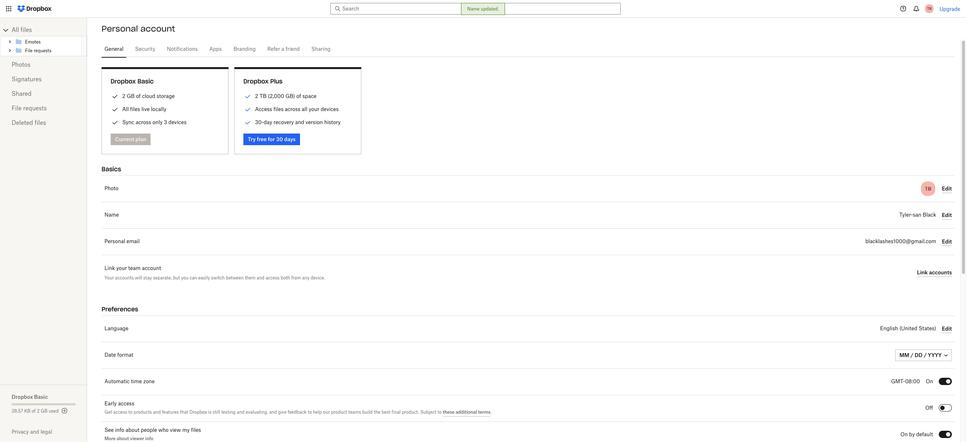 Task type: describe. For each thing, give the bounding box(es) containing it.
0 vertical spatial basic
[[138, 78, 154, 85]]

photos
[[12, 62, 30, 68]]

accounts for your
[[115, 275, 134, 281]]

upgrade link
[[940, 6, 961, 12]]

signatures link
[[12, 72, 75, 87]]

try free for 30 days
[[248, 136, 296, 142]]

on by default
[[901, 432, 933, 437]]

photo
[[105, 186, 118, 191]]

additional
[[456, 409, 477, 415]]

access
[[255, 106, 272, 112]]

personal for personal account
[[102, 24, 138, 34]]

recommended image for 2
[[244, 92, 252, 101]]

3 to from the left
[[438, 410, 442, 414]]

best
[[382, 410, 391, 414]]

0 vertical spatial account
[[141, 24, 175, 34]]

dd
[[915, 352, 923, 358]]

version
[[306, 119, 323, 125]]

dropbox left plus
[[244, 78, 269, 85]]

will
[[135, 275, 142, 281]]

on for on
[[926, 379, 933, 384]]

files inside the see info about people who view my files more about viewer info
[[191, 428, 201, 433]]

dropbox up 2 gb of cloud storage
[[111, 78, 136, 85]]

history
[[324, 119, 341, 125]]

easily
[[198, 275, 210, 281]]

0 vertical spatial your
[[309, 106, 319, 112]]

tb button
[[924, 3, 935, 15]]

yyyy
[[928, 352, 942, 358]]

all
[[302, 106, 307, 112]]

all for all files
[[12, 27, 19, 33]]

device.
[[311, 275, 325, 281]]

name for name
[[105, 213, 119, 218]]

switch
[[211, 275, 225, 281]]

group containing emotes
[[1, 36, 87, 56]]

recovery
[[274, 119, 294, 125]]

upgrade
[[940, 6, 961, 12]]

by
[[909, 432, 915, 437]]

preferences
[[102, 306, 138, 313]]

link for link your team account
[[105, 266, 115, 271]]

2 for dropbox basic
[[122, 93, 125, 99]]

tb inside popup button
[[927, 6, 932, 11]]

file inside tree
[[25, 48, 33, 53]]

branding tab
[[231, 41, 259, 58]]

stay
[[143, 275, 152, 281]]

on for on by default
[[901, 432, 908, 437]]

1 vertical spatial file requests link
[[12, 101, 75, 116]]

accounts for link
[[929, 269, 952, 275]]

edit for blacklashes1000@gmail.com
[[942, 238, 952, 244]]

gmt-08:00
[[891, 379, 920, 384]]

0 horizontal spatial your
[[116, 266, 127, 271]]

all files live locally
[[122, 106, 166, 112]]

team
[[128, 266, 141, 271]]

get
[[105, 410, 112, 414]]

from
[[291, 275, 301, 281]]

personal for personal email
[[105, 239, 125, 244]]

0 vertical spatial access
[[266, 275, 280, 281]]

all files tree
[[1, 24, 87, 56]]

dropbox logo - go to the homepage image
[[15, 3, 54, 15]]

1 vertical spatial access
[[118, 401, 134, 406]]

shared link
[[12, 87, 75, 101]]

30-
[[255, 119, 264, 125]]

2 gb of cloud storage
[[122, 93, 175, 99]]

still
[[213, 410, 220, 414]]

legal
[[41, 429, 52, 435]]

08:00
[[906, 379, 920, 384]]

general tab
[[102, 41, 126, 58]]

1 edit from the top
[[942, 185, 952, 191]]

mm
[[900, 352, 910, 358]]

1 horizontal spatial across
[[285, 106, 300, 112]]

all files link
[[12, 24, 87, 36]]

automatic
[[105, 379, 130, 384]]

final
[[392, 410, 401, 414]]

a
[[282, 47, 284, 52]]

updated.
[[481, 6, 499, 12]]

privacy and legal
[[12, 429, 52, 435]]

gmt-
[[891, 379, 906, 384]]

get more space image
[[60, 406, 69, 415]]

link your team account
[[105, 266, 161, 271]]

san
[[913, 213, 922, 218]]

features
[[162, 410, 179, 414]]

0 horizontal spatial basic
[[34, 394, 48, 400]]

these additional terms button
[[443, 408, 491, 417]]

mm / dd / yyyy
[[900, 352, 942, 358]]

of for 28.57 kb of 2 gb used
[[32, 409, 36, 413]]

notifications
[[167, 47, 198, 52]]

28.57
[[12, 409, 23, 413]]

2 vertical spatial access
[[113, 410, 127, 414]]

and right testing
[[237, 410, 245, 414]]

security tab
[[132, 41, 158, 58]]

english (united states)
[[880, 326, 936, 331]]

that
[[180, 410, 188, 414]]

my
[[182, 428, 190, 433]]

sync across only 3 devices
[[122, 119, 187, 125]]

space
[[303, 93, 317, 99]]

free
[[257, 136, 267, 142]]

global header element
[[0, 0, 966, 18]]

requests inside all files tree
[[34, 48, 51, 53]]

and right them
[[257, 275, 265, 281]]

sync
[[122, 119, 134, 125]]

help
[[313, 410, 322, 414]]

2 for dropbox plus
[[255, 93, 258, 99]]

teams
[[348, 410, 361, 414]]

security
[[135, 47, 155, 52]]

both
[[281, 275, 290, 281]]

refer
[[267, 47, 280, 52]]

for
[[268, 136, 275, 142]]

plus
[[270, 78, 283, 85]]

them
[[245, 275, 256, 281]]

is
[[208, 410, 212, 414]]

who
[[158, 428, 169, 433]]

1 / from the left
[[911, 352, 914, 358]]

0 vertical spatial dropbox basic
[[111, 78, 154, 85]]

used
[[49, 409, 59, 413]]

more about viewer info button
[[105, 434, 153, 442]]

black
[[923, 213, 936, 218]]

sharing tab
[[309, 41, 333, 58]]

but
[[173, 275, 180, 281]]

1 vertical spatial file requests
[[12, 106, 47, 111]]

deleted files
[[12, 120, 46, 126]]

only
[[153, 119, 163, 125]]

1 vertical spatial gb
[[41, 409, 48, 413]]

these
[[443, 409, 455, 415]]

0 horizontal spatial file
[[12, 106, 22, 111]]

testing
[[221, 410, 236, 414]]

name updated.
[[467, 6, 499, 12]]

0 vertical spatial gb
[[127, 93, 135, 99]]

apps tab
[[206, 41, 225, 58]]

2 to from the left
[[308, 410, 312, 414]]



Task type: locate. For each thing, give the bounding box(es) containing it.
to
[[128, 410, 132, 414], [308, 410, 312, 414], [438, 410, 442, 414]]

3
[[164, 119, 167, 125]]

can
[[190, 275, 197, 281]]

all up sync
[[122, 106, 129, 112]]

refer a friend
[[267, 47, 300, 52]]

access right early
[[118, 401, 134, 406]]

2 recommended image from the top
[[244, 118, 252, 127]]

email
[[127, 239, 140, 244]]

1 edit button from the top
[[942, 184, 952, 193]]

try
[[248, 136, 256, 142]]

0 vertical spatial tb
[[927, 6, 932, 11]]

edit button for english (united states)
[[942, 324, 952, 333]]

1 horizontal spatial to
[[308, 410, 312, 414]]

1 vertical spatial your
[[116, 266, 127, 271]]

2 edit from the top
[[942, 212, 952, 218]]

kb
[[24, 409, 30, 413]]

personal left email
[[105, 239, 125, 244]]

0 horizontal spatial to
[[128, 410, 132, 414]]

0 vertical spatial about
[[126, 428, 139, 433]]

of left cloud
[[136, 93, 141, 99]]

mm / dd / yyyy button
[[895, 349, 952, 361]]

locally
[[151, 106, 166, 112]]

1 vertical spatial name
[[105, 213, 119, 218]]

1 vertical spatial devices
[[169, 119, 187, 125]]

branding
[[234, 47, 256, 52]]

devices
[[321, 106, 339, 112], [169, 119, 187, 125]]

2 tb (2,000 gb) of space
[[255, 93, 317, 99]]

1 horizontal spatial /
[[924, 352, 927, 358]]

30-day recovery and version history
[[255, 119, 341, 125]]

recommended image for 30-
[[244, 118, 252, 127]]

deleted
[[12, 120, 33, 126]]

0 horizontal spatial dropbox basic
[[12, 394, 48, 400]]

devices right '3'
[[169, 119, 187, 125]]

tyler-san black
[[900, 213, 936, 218]]

1 horizontal spatial info
[[145, 436, 153, 441]]

2 horizontal spatial 2
[[255, 93, 258, 99]]

0 vertical spatial requests
[[34, 48, 51, 53]]

file requests down the emotes
[[25, 48, 51, 53]]

1 vertical spatial all
[[122, 106, 129, 112]]

our
[[323, 410, 330, 414]]

2 up all files live locally
[[122, 93, 125, 99]]

0 vertical spatial info
[[115, 428, 124, 433]]

about right more on the left bottom
[[117, 436, 129, 441]]

name down photo
[[105, 213, 119, 218]]

2 horizontal spatial to
[[438, 410, 442, 414]]

1 vertical spatial account
[[142, 266, 161, 271]]

edit button for blacklashes1000@gmail.com
[[942, 237, 952, 246]]

viewer
[[130, 436, 144, 441]]

info down people
[[145, 436, 153, 441]]

privacy
[[12, 429, 29, 435]]

files
[[21, 27, 32, 33], [130, 106, 140, 112], [274, 106, 284, 112], [35, 120, 46, 126], [191, 428, 201, 433]]

recommended image
[[244, 92, 252, 101], [244, 118, 252, 127]]

4 edit from the top
[[942, 325, 952, 332]]

recommended image up recommended image
[[244, 92, 252, 101]]

basics
[[102, 165, 121, 173]]

0 horizontal spatial all
[[12, 27, 19, 33]]

0 vertical spatial file requests link
[[15, 46, 80, 55]]

1 horizontal spatial of
[[136, 93, 141, 99]]

1 horizontal spatial devices
[[321, 106, 339, 112]]

friend
[[286, 47, 300, 52]]

your right all
[[309, 106, 319, 112]]

and left "legal"
[[30, 429, 39, 435]]

1 horizontal spatial dropbox basic
[[111, 78, 154, 85]]

dropbox left is
[[189, 410, 207, 414]]

1 vertical spatial basic
[[34, 394, 48, 400]]

deleted files link
[[12, 116, 75, 130]]

files for all files
[[21, 27, 32, 33]]

1 vertical spatial dropbox basic
[[12, 394, 48, 400]]

all
[[12, 27, 19, 33], [122, 106, 129, 112]]

see info about people who view my files more about viewer info
[[105, 428, 201, 441]]

1 vertical spatial about
[[117, 436, 129, 441]]

dropbox inside early access get access to products and features that dropbox is still testing and evaluating, and give feedback to help our product teams build the best final product. subject to these additional terms .
[[189, 410, 207, 414]]

all down dropbox logo - go to the homepage
[[12, 27, 19, 33]]

0 horizontal spatial across
[[136, 119, 151, 125]]

1 horizontal spatial your
[[309, 106, 319, 112]]

2
[[122, 93, 125, 99], [255, 93, 258, 99], [37, 409, 40, 413]]

/
[[911, 352, 914, 358], [924, 352, 927, 358]]

file down shared on the top of page
[[12, 106, 22, 111]]

group
[[1, 36, 87, 56]]

terms
[[478, 409, 491, 415]]

30
[[276, 136, 283, 142]]

separate,
[[153, 275, 172, 281]]

edit
[[942, 185, 952, 191], [942, 212, 952, 218], [942, 238, 952, 244], [942, 325, 952, 332]]

1 horizontal spatial on
[[926, 379, 933, 384]]

2 edit button from the top
[[942, 211, 952, 220]]

edit for tyler-san black
[[942, 212, 952, 218]]

refer a friend tab
[[264, 41, 303, 58]]

name left updated. on the top of page
[[467, 6, 480, 12]]

personal up general tab
[[102, 24, 138, 34]]

see
[[105, 428, 114, 433]]

2 right kb
[[37, 409, 40, 413]]

access right get
[[113, 410, 127, 414]]

files down '(2,000'
[[274, 106, 284, 112]]

and left the give
[[269, 410, 277, 414]]

0 vertical spatial file
[[25, 48, 33, 53]]

dropbox plus
[[244, 78, 283, 85]]

0 horizontal spatial gb
[[41, 409, 48, 413]]

0 horizontal spatial on
[[901, 432, 908, 437]]

emotes
[[25, 40, 41, 44]]

the
[[374, 410, 381, 414]]

(united
[[900, 326, 918, 331]]

your
[[105, 275, 114, 281]]

format
[[117, 353, 133, 358]]

automatic time zone
[[105, 379, 155, 384]]

language
[[105, 326, 128, 331]]

to left products
[[128, 410, 132, 414]]

access left both
[[266, 275, 280, 281]]

product
[[331, 410, 347, 414]]

access files across all your devices
[[255, 106, 339, 112]]

basic up the 28.57 kb of 2 gb used
[[34, 394, 48, 400]]

devices up history
[[321, 106, 339, 112]]

link accounts
[[917, 269, 952, 275]]

info
[[115, 428, 124, 433], [145, 436, 153, 441]]

0 horizontal spatial devices
[[169, 119, 187, 125]]

states)
[[919, 326, 936, 331]]

and down access files across all your devices
[[295, 119, 304, 125]]

about up more about viewer info button
[[126, 428, 139, 433]]

2 / from the left
[[924, 352, 927, 358]]

name for name updated.
[[467, 6, 480, 12]]

1 to from the left
[[128, 410, 132, 414]]

1 horizontal spatial name
[[467, 6, 480, 12]]

4 edit button from the top
[[942, 324, 952, 333]]

dropbox
[[111, 78, 136, 85], [244, 78, 269, 85], [12, 394, 33, 400], [189, 410, 207, 414]]

1 vertical spatial tb
[[260, 93, 267, 99]]

1 vertical spatial file
[[12, 106, 22, 111]]

files inside tree
[[21, 27, 32, 33]]

0 vertical spatial on
[[926, 379, 933, 384]]

edit for english (united states)
[[942, 325, 952, 332]]

0 horizontal spatial name
[[105, 213, 119, 218]]

personal account
[[102, 24, 175, 34]]

tb
[[927, 6, 932, 11], [260, 93, 267, 99], [925, 185, 932, 192]]

file down the emotes
[[25, 48, 33, 53]]

/ right dd
[[924, 352, 927, 358]]

to left these
[[438, 410, 442, 414]]

28.57 kb of 2 gb used
[[12, 409, 59, 413]]

link inside button
[[917, 269, 928, 275]]

apps
[[209, 47, 222, 52]]

1 vertical spatial across
[[136, 119, 151, 125]]

3 edit from the top
[[942, 238, 952, 244]]

(2,000
[[268, 93, 284, 99]]

file requests link inside all files tree
[[15, 46, 80, 55]]

requests up deleted files
[[23, 106, 47, 111]]

edit button
[[942, 184, 952, 193], [942, 211, 952, 220], [942, 237, 952, 246], [942, 324, 952, 333]]

all inside all files link
[[12, 27, 19, 33]]

any
[[302, 275, 310, 281]]

0 horizontal spatial /
[[911, 352, 914, 358]]

days
[[284, 136, 296, 142]]

basic up 2 gb of cloud storage
[[138, 78, 154, 85]]

.
[[491, 410, 492, 414]]

/ left dd
[[911, 352, 914, 358]]

1 vertical spatial on
[[901, 432, 908, 437]]

tab list containing general
[[102, 40, 955, 58]]

file requests
[[25, 48, 51, 53], [12, 106, 47, 111]]

across down all files live locally
[[136, 119, 151, 125]]

file requests up deleted files
[[12, 106, 47, 111]]

off
[[926, 406, 933, 411]]

0 horizontal spatial accounts
[[115, 275, 134, 281]]

1 vertical spatial requests
[[23, 106, 47, 111]]

recommended image
[[244, 105, 252, 114]]

files right my
[[191, 428, 201, 433]]

files for deleted files
[[35, 120, 46, 126]]

evaluating,
[[246, 410, 268, 414]]

dropbox up 28.57
[[12, 394, 33, 400]]

1 horizontal spatial 2
[[122, 93, 125, 99]]

edit button for tyler-san black
[[942, 211, 952, 220]]

tb up black
[[925, 185, 932, 192]]

files right deleted
[[35, 120, 46, 126]]

zone
[[143, 379, 155, 384]]

file
[[25, 48, 33, 53], [12, 106, 22, 111]]

files for all files live locally
[[130, 106, 140, 112]]

signatures
[[12, 77, 42, 82]]

privacy and legal link
[[12, 429, 87, 435]]

english
[[880, 326, 898, 331]]

files up the emotes
[[21, 27, 32, 33]]

of
[[136, 93, 141, 99], [297, 93, 301, 99], [32, 409, 36, 413]]

of right gb)
[[297, 93, 301, 99]]

notifications tab
[[164, 41, 201, 58]]

0 horizontal spatial 2
[[37, 409, 40, 413]]

1 recommended image from the top
[[244, 92, 252, 101]]

gb left used
[[41, 409, 48, 413]]

recommended image left the 30-
[[244, 118, 252, 127]]

0 horizontal spatial link
[[105, 266, 115, 271]]

tab list
[[102, 40, 955, 58]]

feedback
[[288, 410, 307, 414]]

view
[[170, 428, 181, 433]]

all for all files live locally
[[122, 106, 129, 112]]

info right see at left bottom
[[115, 428, 124, 433]]

of for 2 gb of cloud storage
[[136, 93, 141, 99]]

on left by
[[901, 432, 908, 437]]

gb
[[127, 93, 135, 99], [41, 409, 48, 413]]

your left team
[[116, 266, 127, 271]]

account up stay at the left bottom of the page
[[142, 266, 161, 271]]

all files
[[12, 27, 32, 33]]

1 horizontal spatial link
[[917, 269, 928, 275]]

file requests inside all files tree
[[25, 48, 51, 53]]

tb left upgrade link
[[927, 6, 932, 11]]

gb left cloud
[[127, 93, 135, 99]]

3 edit button from the top
[[942, 237, 952, 246]]

files for access files across all your devices
[[274, 106, 284, 112]]

0 vertical spatial across
[[285, 106, 300, 112]]

1 vertical spatial recommended image
[[244, 118, 252, 127]]

dropbox basic up 2 gb of cloud storage
[[111, 78, 154, 85]]

1 horizontal spatial accounts
[[929, 269, 952, 275]]

link for link accounts
[[917, 269, 928, 275]]

0 horizontal spatial of
[[32, 409, 36, 413]]

2 vertical spatial tb
[[925, 185, 932, 192]]

0 vertical spatial recommended image
[[244, 92, 252, 101]]

across left all
[[285, 106, 300, 112]]

0 horizontal spatial info
[[115, 428, 124, 433]]

0 vertical spatial file requests
[[25, 48, 51, 53]]

1 horizontal spatial all
[[122, 106, 129, 112]]

Search text field
[[342, 5, 608, 13]]

of right kb
[[32, 409, 36, 413]]

1 horizontal spatial basic
[[138, 78, 154, 85]]

accounts inside link accounts button
[[929, 269, 952, 275]]

tb left '(2,000'
[[260, 93, 267, 99]]

files left "live"
[[130, 106, 140, 112]]

1 vertical spatial info
[[145, 436, 153, 441]]

date
[[105, 353, 116, 358]]

requests down "emotes" "link"
[[34, 48, 51, 53]]

name
[[467, 6, 480, 12], [105, 213, 119, 218]]

account up security tab
[[141, 24, 175, 34]]

1 horizontal spatial file
[[25, 48, 33, 53]]

dropbox basic up kb
[[12, 394, 48, 400]]

on right '08:00'
[[926, 379, 933, 384]]

1 horizontal spatial gb
[[127, 93, 135, 99]]

2 horizontal spatial of
[[297, 93, 301, 99]]

to left "help"
[[308, 410, 312, 414]]

0 vertical spatial name
[[467, 6, 480, 12]]

date format
[[105, 353, 133, 358]]

and left features at the bottom left of the page
[[153, 410, 161, 414]]

emotes link
[[15, 37, 80, 46]]

0 vertical spatial personal
[[102, 24, 138, 34]]

across
[[285, 106, 300, 112], [136, 119, 151, 125]]

file requests link up photos link at the top left of the page
[[15, 46, 80, 55]]

0 vertical spatial devices
[[321, 106, 339, 112]]

link accounts button
[[917, 268, 952, 277]]

1 vertical spatial personal
[[105, 239, 125, 244]]

2 up access
[[255, 93, 258, 99]]

give
[[278, 410, 287, 414]]

file requests link up deleted files
[[12, 101, 75, 116]]

0 vertical spatial all
[[12, 27, 19, 33]]



Task type: vqa. For each thing, say whether or not it's contained in the screenshot.
Get signatures BUTTON on the left top of the page
no



